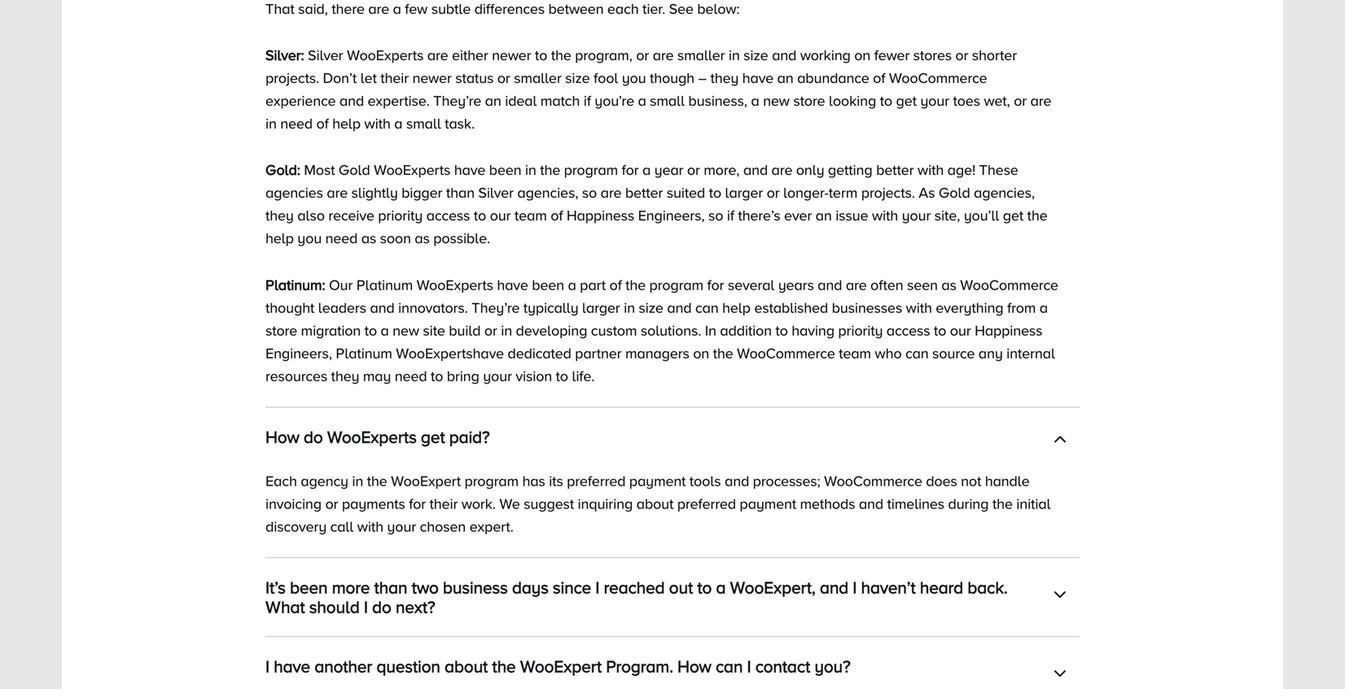 Task type: locate. For each thing, give the bounding box(es) containing it.
can right who
[[905, 345, 929, 361]]

gold
[[339, 162, 370, 178], [939, 185, 970, 201]]

business right the two
[[443, 578, 508, 597]]

0 horizontal spatial payment
[[629, 473, 686, 489]]

ideal
[[505, 92, 537, 109]]

bigger
[[402, 185, 442, 201]]

0 vertical spatial priority
[[378, 207, 423, 224]]

1 horizontal spatial their
[[429, 496, 458, 512]]

have left another
[[274, 657, 310, 676]]

business for details,
[[673, 640, 729, 656]]

1 horizontal spatial agencies,
[[974, 185, 1035, 201]]

1 vertical spatial they're
[[472, 299, 520, 316]]

each
[[607, 0, 639, 17]]

0 horizontal spatial an
[[485, 92, 501, 109]]

0 vertical spatial if
[[584, 92, 591, 109]]

a up 'may'
[[381, 322, 389, 339]]

1 vertical spatial business
[[673, 640, 729, 656]]

help
[[332, 115, 361, 132], [265, 230, 294, 246], [722, 299, 751, 316], [476, 663, 504, 679]]

most gold wooexperts have been in the program for a year or more, and are only getting better with age! these agencies are slightly bigger than silver agencies, so are better suited to larger or longer-term projects. as gold agencies, they also receive priority access to our team of happiness engineers, so if there's ever an issue with your site, you'll get the help you need as soon as possible.
[[265, 162, 1047, 246]]

contact up i have another question about the wooexpert program. how can i contact you?
[[572, 640, 619, 656]]

have up the typically
[[497, 277, 528, 293]]

have down task.
[[454, 162, 485, 178]]

1 vertical spatial small
[[406, 115, 441, 132]]

1 vertical spatial access
[[886, 322, 930, 339]]

priority down "businesses"
[[838, 322, 883, 339]]

preferred down 'tools'
[[677, 496, 736, 512]]

1 horizontal spatial than
[[446, 185, 475, 201]]

0 vertical spatial can
[[695, 299, 719, 316]]

chevron up image
[[1054, 434, 1067, 450], [1054, 584, 1067, 601]]

0 horizontal spatial than
[[374, 578, 407, 597]]

your inside the and include your contact details, business name, and the name of the wooexpert in question. we'll make sure that you get the help you need.
[[540, 640, 569, 656]]

engineers,
[[638, 207, 705, 224], [265, 345, 332, 361]]

to up the source
[[934, 322, 946, 339]]

chevron up image for it's been more than two business days since i reached out to a wooexpert, and i haven't heard back. what should i do next?
[[1054, 584, 1067, 601]]

smaller up –
[[677, 47, 725, 63]]

1 vertical spatial contact
[[755, 657, 810, 676]]

silver up possible.
[[478, 185, 514, 201]]

woocommerce inside each agency in the wooexpert program has its preferred payment tools and processes; woocommerce does not handle invoicing or payments for their work. we suggest inquiring about preferred payment methods and timelines during the initial discovery call with your chosen expert.
[[824, 473, 922, 489]]

new left the site on the top of page
[[393, 322, 419, 339]]

can up in
[[695, 299, 719, 316]]

store inside silver wooexperts are either newer to the program, or are smaller in size and working on fewer stores or shorter projects. don't let their newer status or smaller size fool you though – they have an abundance of woocommerce experience and expertise. they're an ideal match if you're a small business, a new store looking to get your toes wet, or are in need of help with a small task.
[[793, 92, 825, 109]]

team inside our platinum wooexperts have been a part of the program for several years and are often seen as woocommerce thought leaders and innovators. they're typically larger in size and can help established businesses with everything from a store migration to a new site build or in developing custom solutions. in addition to having priority access to our happiness engineers, platinum wooexpertshave dedicated partner managers on the woocommerce team who can source any internal resources they may need to bring your vision to life.
[[839, 345, 871, 361]]

about right inquiring
[[636, 496, 674, 512]]

to left bring
[[431, 368, 443, 384]]

dedicated
[[508, 345, 571, 361]]

happiness inside our platinum wooexperts have been a part of the program for several years and are often seen as woocommerce thought leaders and innovators. they're typically larger in size and can help established businesses with everything from a store migration to a new site build or in developing custom solutions. in addition to having priority access to our happiness engineers, platinum wooexpertshave dedicated partner managers on the woocommerce team who can source any internal resources they may need to bring your vision to life.
[[975, 322, 1042, 339]]

has
[[522, 473, 545, 489]]

have inside our platinum wooexperts have been a part of the program for several years and are often seen as woocommerce thought leaders and innovators. they're typically larger in size and can help established businesses with everything from a store migration to a new site build or in developing custom solutions. in addition to having priority access to our happiness engineers, platinum wooexpertshave dedicated partner managers on the woocommerce team who can source any internal resources they may need to bring your vision to life.
[[497, 277, 528, 293]]

0 vertical spatial projects.
[[265, 70, 319, 86]]

solutions.
[[641, 322, 701, 339]]

larger inside most gold wooexperts have been in the program for a year or more, and are only getting better with age! these agencies are slightly bigger than silver agencies, so are better suited to larger or longer-term projects. as gold agencies, they also receive priority access to our team of happiness engineers, so if there's ever an issue with your site, you'll get the help you need as soon as possible.
[[725, 185, 763, 201]]

0 vertical spatial they're
[[433, 92, 481, 109]]

during
[[948, 496, 989, 512]]

with inside our platinum wooexperts have been a part of the program for several years and are often seen as woocommerce thought leaders and innovators. they're typically larger in size and can help established businesses with everything from a store migration to a new site build or in developing custom solutions. in addition to having priority access to our happiness engineers, platinum wooexpertshave dedicated partner managers on the woocommerce team who can source any internal resources they may need to bring your vision to life.
[[906, 299, 932, 316]]

been up what
[[290, 578, 328, 597]]

larger down "part"
[[582, 299, 620, 316]]

said,
[[298, 0, 328, 17]]

get inside most gold wooexperts have been in the program for a year or more, and are only getting better with age! these agencies are slightly bigger than silver agencies, so are better suited to larger or longer-term projects. as gold agencies, they also receive priority access to our team of happiness engineers, so if there's ever an issue with your site, you'll get the help you need as soon as possible.
[[1003, 207, 1023, 224]]

0 vertical spatial need
[[280, 115, 313, 132]]

our up the source
[[950, 322, 971, 339]]

business
[[443, 578, 508, 597], [673, 640, 729, 656]]

1 horizontal spatial if
[[727, 207, 734, 224]]

and right more,
[[743, 162, 768, 178]]

toes
[[953, 92, 980, 109]]

0 horizontal spatial engineers,
[[265, 345, 332, 361]]

our up possible.
[[490, 207, 511, 224]]

access inside most gold wooexperts have been in the program for a year or more, and are only getting better with age! these agencies are slightly bigger than silver agencies, so are better suited to larger or longer-term projects. as gold agencies, they also receive priority access to our team of happiness engineers, so if there's ever an issue with your site, you'll get the help you need as soon as possible.
[[426, 207, 470, 224]]

suggest
[[524, 496, 574, 512]]

their up chosen
[[429, 496, 458, 512]]

need inside silver wooexperts are either newer to the program, or are smaller in size and working on fewer stores or shorter projects. don't let their newer status or smaller size fool you though – they have an abundance of woocommerce experience and expertise. they're an ideal match if you're a small business, a new store looking to get your toes wet, or are in need of help with a small task.
[[280, 115, 313, 132]]

2 horizontal spatial as
[[941, 277, 956, 293]]

2 vertical spatial need
[[395, 368, 427, 384]]

wooexperts inside silver wooexperts are either newer to the program, or are smaller in size and working on fewer stores or shorter projects. don't let their newer status or smaller size fool you though – they have an abundance of woocommerce experience and expertise. they're an ideal match if you're a small business, a new store looking to get your toes wet, or are in need of help with a small task.
[[347, 47, 424, 63]]

0 vertical spatial an
[[777, 70, 794, 86]]

get right you'll
[[1003, 207, 1023, 224]]

0 horizontal spatial been
[[290, 578, 328, 597]]

than right bigger
[[446, 185, 475, 201]]

wooexperts for do
[[327, 427, 417, 446]]

engineers, down suited
[[638, 207, 705, 224]]

an
[[777, 70, 794, 86], [485, 92, 501, 109], [816, 207, 832, 224]]

make
[[301, 663, 336, 679]]

been for in
[[489, 162, 521, 178]]

an right ever
[[816, 207, 832, 224]]

0 vertical spatial gold
[[339, 162, 370, 178]]

2 chevron up image from the top
[[1054, 584, 1067, 601]]

1 horizontal spatial smaller
[[677, 47, 725, 63]]

with inside each agency in the wooexpert program has its preferred payment tools and processes; woocommerce does not handle invoicing or payments for their work. we suggest inquiring about preferred payment methods and timelines during the initial discovery call with your chosen expert.
[[357, 518, 383, 535]]

0 vertical spatial engineers,
[[638, 207, 705, 224]]

we'll
[[265, 663, 297, 679]]

their inside silver wooexperts are either newer to the program, or are smaller in size and working on fewer stores or shorter projects. don't let their newer status or smaller size fool you though – they have an abundance of woocommerce experience and expertise. they're an ideal match if you're a small business, a new store looking to get your toes wet, or are in need of help with a small task.
[[380, 70, 409, 86]]

store down abundance
[[793, 92, 825, 109]]

receive
[[328, 207, 374, 224]]

about
[[636, 496, 674, 512], [445, 657, 488, 676]]

1 vertical spatial for
[[707, 277, 724, 293]]

2 vertical spatial been
[[290, 578, 328, 597]]

2 horizontal spatial size
[[743, 47, 768, 63]]

for
[[622, 162, 639, 178], [707, 277, 724, 293], [409, 496, 426, 512]]

contact
[[572, 640, 619, 656], [755, 657, 810, 676]]

bring
[[447, 368, 479, 384]]

are up "businesses"
[[846, 277, 867, 293]]

0 horizontal spatial our
[[490, 207, 511, 224]]

size up business,
[[743, 47, 768, 63]]

agencies,
[[517, 185, 578, 201], [974, 185, 1035, 201]]

the right you'll
[[1027, 207, 1047, 224]]

either
[[452, 47, 488, 63]]

0 horizontal spatial if
[[584, 92, 591, 109]]

2 horizontal spatial been
[[532, 277, 564, 293]]

woocommerce down stores
[[889, 70, 987, 86]]

0 horizontal spatial small
[[406, 115, 441, 132]]

initial
[[1016, 496, 1051, 512]]

as inside our platinum wooexperts have been a part of the program for several years and are often seen as woocommerce thought leaders and innovators. they're typically larger in size and can help established businesses with everything from a store migration to a new site build or in developing custom solutions. in addition to having priority access to our happiness engineers, platinum wooexpertshave dedicated partner managers on the woocommerce team who can source any internal resources they may need to bring your vision to life.
[[941, 277, 956, 293]]

1 vertical spatial wooexpert
[[907, 640, 977, 656]]

our inside our platinum wooexperts have been a part of the program for several years and are often seen as woocommerce thought leaders and innovators. they're typically larger in size and can help established businesses with everything from a store migration to a new site build or in developing custom solutions. in addition to having priority access to our happiness engineers, platinum wooexpertshave dedicated partner managers on the woocommerce team who can source any internal resources they may need to bring your vision to life.
[[950, 322, 971, 339]]

0 horizontal spatial they
[[265, 207, 294, 224]]

0 horizontal spatial new
[[393, 322, 419, 339]]

program
[[564, 162, 618, 178], [649, 277, 703, 293], [465, 473, 519, 489]]

1 horizontal spatial team
[[839, 345, 871, 361]]

ever
[[784, 207, 812, 224]]

0 vertical spatial smaller
[[677, 47, 725, 63]]

i left haven't
[[853, 578, 857, 597]]

the right question
[[452, 663, 472, 679]]

projects. inside most gold wooexperts have been in the program for a year or more, and are only getting better with age! these agencies are slightly bigger than silver agencies, so are better suited to larger or longer-term projects. as gold agencies, they also receive priority access to our team of happiness engineers, so if there's ever an issue with your site, you'll get the help you need as soon as possible.
[[861, 185, 915, 201]]

access up who
[[886, 322, 930, 339]]

smaller up ideal
[[514, 70, 562, 86]]

than inside it's been more than two business days since i reached out to a wooexpert, and i haven't heard back. what should i do next?
[[374, 578, 407, 597]]

0 vertical spatial business
[[443, 578, 508, 597]]

0 vertical spatial about
[[636, 496, 674, 512]]

1 horizontal spatial business
[[673, 640, 729, 656]]

we
[[499, 496, 520, 512]]

they're inside silver wooexperts are either newer to the program, or are smaller in size and working on fewer stores or shorter projects. don't let their newer status or smaller size fool you though – they have an abundance of woocommerce experience and expertise. they're an ideal match if you're a small business, a new store looking to get your toes wet, or are in need of help with a small task.
[[433, 92, 481, 109]]

1 vertical spatial than
[[374, 578, 407, 597]]

happiness
[[567, 207, 634, 224], [975, 322, 1042, 339]]

wooexperts inside most gold wooexperts have been in the program for a year or more, and are only getting better with age! these agencies are slightly bigger than silver agencies, so are better suited to larger or longer-term projects. as gold agencies, they also receive priority access to our team of happiness engineers, so if there's ever an issue with your site, you'll get the help you need as soon as possible.
[[374, 162, 450, 178]]

0 horizontal spatial team
[[514, 207, 547, 224]]

details,
[[623, 640, 670, 656]]

silver:
[[265, 47, 304, 63]]

they
[[710, 70, 739, 86], [265, 207, 294, 224], [331, 368, 359, 384]]

do inside it's been more than two business days since i reached out to a wooexpert, and i haven't heard back. what should i do next?
[[372, 597, 391, 617]]

wooexperts up bigger
[[374, 162, 450, 178]]

0 horizontal spatial contact
[[572, 640, 619, 656]]

their inside each agency in the wooexpert program has its preferred payment tools and processes; woocommerce does not handle invoicing or payments for their work. we suggest inquiring about preferred payment methods and timelines during the initial discovery call with your chosen expert.
[[429, 496, 458, 512]]

help down include
[[476, 663, 504, 679]]

1 vertical spatial team
[[839, 345, 871, 361]]

0 horizontal spatial larger
[[582, 299, 620, 316]]

about right question
[[445, 657, 488, 676]]

are right wet,
[[1030, 92, 1051, 109]]

have inside most gold wooexperts have been in the program for a year or more, and are only getting better with age! these agencies are slightly bigger than silver agencies, so are better suited to larger or longer-term projects. as gold agencies, they also receive priority access to our team of happiness engineers, so if there's ever an issue with your site, you'll get the help you need as soon as possible.
[[454, 162, 485, 178]]

1 horizontal spatial priority
[[838, 322, 883, 339]]

0 vertical spatial preferred
[[567, 473, 626, 489]]

with down expertise.
[[364, 115, 391, 132]]

migration
[[301, 322, 361, 339]]

wooexpertshave
[[396, 345, 504, 361]]

0 horizontal spatial business
[[443, 578, 508, 597]]

0 horizontal spatial wooexpert
[[391, 473, 461, 489]]

a right business,
[[751, 92, 759, 109]]

1 horizontal spatial on
[[854, 47, 870, 63]]

–
[[698, 70, 707, 86]]

1 horizontal spatial store
[[793, 92, 825, 109]]

name
[[828, 640, 864, 656]]

should
[[309, 597, 360, 617]]

processes;
[[753, 473, 820, 489]]

1 vertical spatial happiness
[[975, 322, 1042, 339]]

1 horizontal spatial our
[[950, 322, 971, 339]]

they left 'may'
[[331, 368, 359, 384]]

a
[[393, 0, 401, 17], [638, 92, 646, 109], [751, 92, 759, 109], [394, 115, 403, 132], [642, 162, 651, 178], [568, 277, 576, 293], [1040, 299, 1048, 316], [381, 322, 389, 339], [716, 578, 726, 597]]

1 chevron up image from the top
[[1054, 434, 1067, 450]]

1 horizontal spatial so
[[708, 207, 723, 224]]

how up each
[[265, 427, 299, 446]]

size up solutions.
[[639, 299, 663, 316]]

1 horizontal spatial new
[[763, 92, 790, 109]]

need
[[280, 115, 313, 132], [325, 230, 358, 246], [395, 368, 427, 384]]

each
[[265, 473, 297, 489]]

site,
[[934, 207, 960, 224]]

the down include
[[492, 657, 516, 676]]

2 vertical spatial they
[[331, 368, 359, 384]]

access
[[426, 207, 470, 224], [886, 322, 930, 339]]

they right –
[[710, 70, 739, 86]]

or right program, in the left top of the page
[[636, 47, 649, 63]]

store inside our platinum wooexperts have been a part of the program for several years and are often seen as woocommerce thought leaders and innovators. they're typically larger in size and can help established businesses with everything from a store migration to a new site build or in developing custom solutions. in addition to having priority access to our happiness engineers, platinum wooexpertshave dedicated partner managers on the woocommerce team who can source any internal resources they may need to bring your vision to life.
[[265, 322, 297, 339]]

they're up task.
[[433, 92, 481, 109]]

between
[[548, 0, 604, 17]]

paid?
[[449, 427, 490, 446]]

if
[[584, 92, 591, 109], [727, 207, 734, 224]]

0 vertical spatial newer
[[492, 47, 531, 63]]

your inside each agency in the wooexpert program has its preferred payment tools and processes; woocommerce does not handle invoicing or payments for their work. we suggest inquiring about preferred payment methods and timelines during the initial discovery call with your chosen expert.
[[387, 518, 416, 535]]

get inside the and include your contact details, business name, and the name of the wooexpert in question. we'll make sure that you get the help you need.
[[427, 663, 448, 679]]

resources
[[265, 368, 327, 384]]

1 vertical spatial silver
[[478, 185, 514, 201]]

an left abundance
[[777, 70, 794, 86]]

1 vertical spatial priority
[[838, 322, 883, 339]]

with down seen
[[906, 299, 932, 316]]

you inside silver wooexperts are either newer to the program, or are smaller in size and working on fewer stores or shorter projects. don't let their newer status or smaller size fool you though – they have an abundance of woocommerce experience and expertise. they're an ideal match if you're a small business, a new store looking to get your toes wet, or are in need of help with a small task.
[[622, 70, 646, 86]]

to down established
[[775, 322, 788, 339]]

who
[[875, 345, 902, 361]]

methods
[[800, 496, 855, 512]]

wooexpert down the heard
[[907, 640, 977, 656]]

need down receive
[[325, 230, 358, 246]]

1 horizontal spatial happiness
[[975, 322, 1042, 339]]

0 vertical spatial wooexpert
[[391, 473, 461, 489]]

0 vertical spatial they
[[710, 70, 739, 86]]

managers
[[625, 345, 689, 361]]

wooexpert down include
[[520, 657, 602, 676]]

established
[[754, 299, 828, 316]]

0 vertical spatial their
[[380, 70, 409, 86]]

0 vertical spatial program
[[564, 162, 618, 178]]

2 horizontal spatial program
[[649, 277, 703, 293]]

for inside most gold wooexperts have been in the program for a year or more, and are only getting better with age! these agencies are slightly bigger than silver agencies, so are better suited to larger or longer-term projects. as gold agencies, they also receive priority access to our team of happiness engineers, so if there's ever an issue with your site, you'll get the help you need as soon as possible.
[[622, 162, 639, 178]]

partner
[[575, 345, 622, 361]]

innovators.
[[398, 299, 468, 316]]

2 vertical spatial program
[[465, 473, 519, 489]]

or up there's
[[767, 185, 780, 201]]

to
[[535, 47, 547, 63], [880, 92, 892, 109], [709, 185, 721, 201], [474, 207, 486, 224], [364, 322, 377, 339], [775, 322, 788, 339], [934, 322, 946, 339], [431, 368, 443, 384], [556, 368, 568, 384], [697, 578, 712, 597]]

1 horizontal spatial need
[[325, 230, 358, 246]]

0 vertical spatial how
[[265, 427, 299, 446]]

you right 'fool'
[[622, 70, 646, 86]]

1 horizontal spatial engineers,
[[638, 207, 705, 224]]

a right out
[[716, 578, 726, 597]]

days
[[512, 578, 549, 597]]

in up business,
[[729, 47, 740, 63]]

looking
[[829, 92, 876, 109]]

for inside our platinum wooexperts have been a part of the program for several years and are often seen as woocommerce thought leaders and innovators. they're typically larger in size and can help established businesses with everything from a store migration to a new site build or in developing custom solutions. in addition to having priority access to our happiness engineers, platinum wooexpertshave dedicated partner managers on the woocommerce team who can source any internal resources they may need to bring your vision to life.
[[707, 277, 724, 293]]

call
[[330, 518, 354, 535]]

0 horizontal spatial silver
[[308, 47, 343, 63]]

with
[[364, 115, 391, 132], [918, 162, 944, 178], [872, 207, 898, 224], [906, 299, 932, 316], [357, 518, 383, 535]]

they're up build at the top of the page
[[472, 299, 520, 316]]

chevron up image
[[1054, 663, 1067, 680]]

better
[[876, 162, 914, 178], [625, 185, 663, 201]]

0 vertical spatial so
[[582, 185, 597, 201]]

1 horizontal spatial they
[[331, 368, 359, 384]]

on left fewer
[[854, 47, 870, 63]]

0 horizontal spatial program
[[465, 473, 519, 489]]

how right the program.
[[677, 657, 711, 676]]

0 horizontal spatial their
[[380, 70, 409, 86]]

1 vertical spatial size
[[565, 70, 590, 86]]

business inside it's been more than two business days since i reached out to a wooexpert, and i haven't heard back. what should i do next?
[[443, 578, 508, 597]]

so
[[582, 185, 597, 201], [708, 207, 723, 224]]

silver up don't
[[308, 47, 343, 63]]

often
[[870, 277, 903, 293]]

0 vertical spatial on
[[854, 47, 870, 63]]

1 vertical spatial larger
[[582, 299, 620, 316]]

been inside most gold wooexperts have been in the program for a year or more, and are only getting better with age! these agencies are slightly bigger than silver agencies, so are better suited to larger or longer-term projects. as gold agencies, they also receive priority access to our team of happiness engineers, so if there's ever an issue with your site, you'll get the help you need as soon as possible.
[[489, 162, 521, 178]]

team
[[514, 207, 547, 224], [839, 345, 871, 361]]

see
[[669, 0, 694, 17]]

if inside silver wooexperts are either newer to the program, or are smaller in size and working on fewer stores or shorter projects. don't let their newer status or smaller size fool you though – they have an abundance of woocommerce experience and expertise. they're an ideal match if you're a small business, a new store looking to get your toes wet, or are in need of help with a small task.
[[584, 92, 591, 109]]

payment
[[629, 473, 686, 489], [740, 496, 796, 512]]

internal
[[1006, 345, 1055, 361]]

new
[[763, 92, 790, 109], [393, 322, 419, 339]]

store
[[793, 92, 825, 109], [265, 322, 297, 339]]

need inside most gold wooexperts have been in the program for a year or more, and are only getting better with age! these agencies are slightly bigger than silver agencies, so are better suited to larger or longer-term projects. as gold agencies, they also receive priority access to our team of happiness engineers, so if there's ever an issue with your site, you'll get the help you need as soon as possible.
[[325, 230, 358, 246]]

0 vertical spatial team
[[514, 207, 547, 224]]

business inside the and include your contact details, business name, and the name of the wooexpert in question. we'll make sure that you get the help you need.
[[673, 640, 729, 656]]

0 horizontal spatial do
[[304, 427, 323, 446]]

get inside silver wooexperts are either newer to the program, or are smaller in size and working on fewer stores or shorter projects. don't let their newer status or smaller size fool you though – they have an abundance of woocommerce experience and expertise. they're an ideal match if you're a small business, a new store looking to get your toes wet, or are in need of help with a small task.
[[896, 92, 917, 109]]

0 vertical spatial chevron up image
[[1054, 434, 1067, 450]]

1 horizontal spatial small
[[650, 92, 685, 109]]

0 vertical spatial new
[[763, 92, 790, 109]]

in up custom at the left
[[624, 299, 635, 316]]

1 horizontal spatial do
[[372, 597, 391, 617]]

0 vertical spatial been
[[489, 162, 521, 178]]

also
[[297, 207, 325, 224]]

help inside the and include your contact details, business name, and the name of the wooexpert in question. we'll make sure that you get the help you need.
[[476, 663, 504, 679]]

your right bring
[[483, 368, 512, 384]]

1 vertical spatial program
[[649, 277, 703, 293]]

a inside it's been more than two business days since i reached out to a wooexpert, and i haven't heard back. what should i do next?
[[716, 578, 726, 597]]

1 vertical spatial store
[[265, 322, 297, 339]]

are left the either
[[427, 47, 448, 63]]

with up as
[[918, 162, 944, 178]]

or down the "agency"
[[325, 496, 338, 512]]

experience
[[265, 92, 336, 109]]

in left question.
[[981, 640, 992, 656]]

your inside our platinum wooexperts have been a part of the program for several years and are often seen as woocommerce thought leaders and innovators. they're typically larger in size and can help established businesses with everything from a store migration to a new site build or in developing custom solutions. in addition to having priority access to our happiness engineers, platinum wooexpertshave dedicated partner managers on the woocommerce team who can source any internal resources they may need to bring your vision to life.
[[483, 368, 512, 384]]

better right getting
[[876, 162, 914, 178]]

an left ideal
[[485, 92, 501, 109]]

you right that
[[400, 663, 424, 679]]

you
[[622, 70, 646, 86], [297, 230, 322, 246], [400, 663, 424, 679], [508, 663, 532, 679]]

0 horizontal spatial for
[[409, 496, 426, 512]]

suited
[[667, 185, 705, 201]]

preferred
[[567, 473, 626, 489], [677, 496, 736, 512]]

as left soon
[[361, 230, 376, 246]]

projects. down silver:
[[265, 70, 319, 86]]

name,
[[733, 640, 772, 656]]

the down match
[[540, 162, 560, 178]]

2 vertical spatial size
[[639, 299, 663, 316]]

been inside our platinum wooexperts have been a part of the program for several years and are often seen as woocommerce thought leaders and innovators. they're typically larger in size and can help established businesses with everything from a store migration to a new site build or in developing custom solutions. in addition to having priority access to our happiness engineers, platinum wooexpertshave dedicated partner managers on the woocommerce team who can source any internal resources they may need to bring your vision to life.
[[532, 277, 564, 293]]

program inside most gold wooexperts have been in the program for a year or more, and are only getting better with age! these agencies are slightly bigger than silver agencies, so are better suited to larger or longer-term projects. as gold agencies, they also receive priority access to our team of happiness engineers, so if there's ever an issue with your site, you'll get the help you need as soon as possible.
[[564, 162, 618, 178]]

and inside it's been more than two business days since i reached out to a wooexpert, and i haven't heard back. what should i do next?
[[820, 578, 848, 597]]

access up possible.
[[426, 207, 470, 224]]

been
[[489, 162, 521, 178], [532, 277, 564, 293], [290, 578, 328, 597]]

your inside silver wooexperts are either newer to the program, or are smaller in size and working on fewer stores or shorter projects. don't let their newer status or smaller size fool you though – they have an abundance of woocommerce experience and expertise. they're an ideal match if you're a small business, a new store looking to get your toes wet, or are in need of help with a small task.
[[920, 92, 949, 109]]

1 horizontal spatial preferred
[[677, 496, 736, 512]]

i right since
[[595, 578, 599, 597]]

these
[[979, 162, 1018, 178]]

1 horizontal spatial an
[[777, 70, 794, 86]]

if inside most gold wooexperts have been in the program for a year or more, and are only getting better with age! these agencies are slightly bigger than silver agencies, so are better suited to larger or longer-term projects. as gold agencies, they also receive priority access to our team of happiness engineers, so if there's ever an issue with your site, you'll get the help you need as soon as possible.
[[727, 207, 734, 224]]

haven't
[[861, 578, 916, 597]]

1 horizontal spatial program
[[564, 162, 618, 178]]

new right business,
[[763, 92, 790, 109]]

in up payments
[[352, 473, 363, 489]]

new inside silver wooexperts are either newer to the program, or are smaller in size and working on fewer stores or shorter projects. don't let their newer status or smaller size fool you though – they have an abundance of woocommerce experience and expertise. they're an ideal match if you're a small business, a new store looking to get your toes wet, or are in need of help with a small task.
[[763, 92, 790, 109]]

wooexperts inside our platinum wooexperts have been a part of the program for several years and are often seen as woocommerce thought leaders and innovators. they're typically larger in size and can help established businesses with everything from a store migration to a new site build or in developing custom solutions. in addition to having priority access to our happiness engineers, platinum wooexpertshave dedicated partner managers on the woocommerce team who can source any internal resources they may need to bring your vision to life.
[[417, 277, 493, 293]]

or right stores
[[955, 47, 968, 63]]

contact down name,
[[755, 657, 810, 676]]

wet,
[[984, 92, 1010, 109]]

0 horizontal spatial happiness
[[567, 207, 634, 224]]

any
[[978, 345, 1003, 361]]

engineers, inside most gold wooexperts have been in the program for a year or more, and are only getting better with age! these agencies are slightly bigger than silver agencies, so are better suited to larger or longer-term projects. as gold agencies, they also receive priority access to our team of happiness engineers, so if there's ever an issue with your site, you'll get the help you need as soon as possible.
[[638, 207, 705, 224]]

been inside it's been more than two business days since i reached out to a wooexpert, and i haven't heard back. what should i do next?
[[290, 578, 328, 597]]

2 vertical spatial for
[[409, 496, 426, 512]]

with down payments
[[357, 518, 383, 535]]

silver inside most gold wooexperts have been in the program for a year or more, and are only getting better with age! these agencies are slightly bigger than silver agencies, so are better suited to larger or longer-term projects. as gold agencies, they also receive priority access to our team of happiness engineers, so if there's ever an issue with your site, you'll get the help you need as soon as possible.
[[478, 185, 514, 201]]

they down agencies
[[265, 207, 294, 224]]

you?
[[814, 657, 851, 676]]

or right build at the top of the page
[[484, 322, 497, 339]]

wooexperts for gold
[[374, 162, 450, 178]]



Task type: describe. For each thing, give the bounding box(es) containing it.
issue
[[836, 207, 868, 224]]

only
[[796, 162, 824, 178]]

of inside the and include your contact details, business name, and the name of the wooexpert in question. we'll make sure that you get the help you need.
[[867, 640, 880, 656]]

0 horizontal spatial size
[[565, 70, 590, 86]]

program inside our platinum wooexperts have been a part of the program for several years and are often seen as woocommerce thought leaders and innovators. they're typically larger in size and can help established businesses with everything from a store migration to a new site build or in developing custom solutions. in addition to having priority access to our happiness engineers, platinum wooexpertshave dedicated partner managers on the woocommerce team who can source any internal resources they may need to bring your vision to life.
[[649, 277, 703, 293]]

abundance
[[797, 70, 869, 86]]

timelines
[[887, 496, 944, 512]]

include
[[489, 640, 536, 656]]

contact inside the and include your contact details, business name, and the name of the wooexpert in question. we'll make sure that you get the help you need.
[[572, 640, 619, 656]]

and right 'tools'
[[725, 473, 749, 489]]

new inside our platinum wooexperts have been a part of the program for several years and are often seen as woocommerce thought leaders and innovators. they're typically larger in size and can help established businesses with everything from a store migration to a new site build or in developing custom solutions. in addition to having priority access to our happiness engineers, platinum wooexpertshave dedicated partner managers on the woocommerce team who can source any internal resources they may need to bring your vision to life.
[[393, 322, 419, 339]]

0 horizontal spatial better
[[625, 185, 663, 201]]

the down handle
[[992, 496, 1013, 512]]

a right from
[[1040, 299, 1048, 316]]

slightly
[[351, 185, 398, 201]]

you'll
[[964, 207, 999, 224]]

developing
[[516, 322, 587, 339]]

in up dedicated
[[501, 322, 512, 339]]

our
[[329, 277, 353, 293]]

a inside most gold wooexperts have been in the program for a year or more, and are only getting better with age! these agencies are slightly bigger than silver agencies, so are better suited to larger or longer-term projects. as gold agencies, they also receive priority access to our team of happiness engineers, so if there's ever an issue with your site, you'll get the help you need as soon as possible.
[[642, 162, 651, 178]]

program,
[[575, 47, 632, 63]]

reached
[[604, 578, 665, 597]]

1 horizontal spatial gold
[[939, 185, 970, 201]]

in down experience
[[265, 115, 277, 132]]

in
[[705, 322, 716, 339]]

the right "part"
[[625, 277, 646, 293]]

1 vertical spatial platinum
[[336, 345, 392, 361]]

its
[[549, 473, 563, 489]]

vision
[[516, 368, 552, 384]]

differences
[[474, 0, 545, 17]]

on inside silver wooexperts are either newer to the program, or are smaller in size and working on fewer stores or shorter projects. don't let their newer status or smaller size fool you though – they have an abundance of woocommerce experience and expertise. they're an ideal match if you're a small business, a new store looking to get your toes wet, or are in need of help with a small task.
[[854, 47, 870, 63]]

0 horizontal spatial as
[[361, 230, 376, 246]]

leaders
[[318, 299, 366, 316]]

0 horizontal spatial about
[[445, 657, 488, 676]]

and left include
[[461, 640, 486, 656]]

more
[[332, 578, 370, 597]]

our inside most gold wooexperts have been in the program for a year or more, and are only getting better with age! these agencies are slightly bigger than silver agencies, so are better suited to larger or longer-term projects. as gold agencies, they also receive priority access to our team of happiness engineers, so if there's ever an issue with your site, you'll get the help you need as soon as possible.
[[490, 207, 511, 224]]

it's been more than two business days since i reached out to a wooexpert, and i haven't heard back. what should i do next?
[[265, 578, 1008, 617]]

1 vertical spatial can
[[905, 345, 929, 361]]

0 vertical spatial platinum
[[356, 277, 413, 293]]

to inside it's been more than two business days since i reached out to a wooexpert, and i haven't heard back. what should i do next?
[[697, 578, 712, 597]]

0 vertical spatial payment
[[629, 473, 686, 489]]

they're inside our platinum wooexperts have been a part of the program for several years and are often seen as woocommerce thought leaders and innovators. they're typically larger in size and can help established businesses with everything from a store migration to a new site build or in developing custom solutions. in addition to having priority access to our happiness engineers, platinum wooexpertshave dedicated partner managers on the woocommerce team who can source any internal resources they may need to bring your vision to life.
[[472, 299, 520, 316]]

they inside silver wooexperts are either newer to the program, or are smaller in size and working on fewer stores or shorter projects. don't let their newer status or smaller size fool you though – they have an abundance of woocommerce experience and expertise. they're an ideal match if you're a small business, a new store looking to get your toes wet, or are in need of help with a small task.
[[710, 70, 739, 86]]

years
[[778, 277, 814, 293]]

or up suited
[[687, 162, 700, 178]]

and right leaders
[[370, 299, 395, 316]]

since
[[553, 578, 591, 597]]

to right looking on the top
[[880, 92, 892, 109]]

you're
[[595, 92, 634, 109]]

an inside most gold wooexperts have been in the program for a year or more, and are only getting better with age! these agencies are slightly bigger than silver agencies, so are better suited to larger or longer-term projects. as gold agencies, they also receive priority access to our team of happiness engineers, so if there's ever an issue with your site, you'll get the help you need as soon as possible.
[[816, 207, 832, 224]]

you down include
[[508, 663, 532, 679]]

they inside our platinum wooexperts have been a part of the program for several years and are often seen as woocommerce thought leaders and innovators. they're typically larger in size and can help established businesses with everything from a store migration to a new site build or in developing custom solutions. in addition to having priority access to our happiness engineers, platinum wooexpertshave dedicated partner managers on the woocommerce team who can source any internal resources they may need to bring your vision to life.
[[331, 368, 359, 384]]

program inside each agency in the wooexpert program has its preferred payment tools and processes; woocommerce does not handle invoicing or payments for their work. we suggest inquiring about preferred payment methods and timelines during the initial discovery call with your chosen expert.
[[465, 473, 519, 489]]

and up solutions.
[[667, 299, 692, 316]]

question.
[[996, 640, 1054, 656]]

longer-
[[783, 185, 829, 201]]

of inside our platinum wooexperts have been a part of the program for several years and are often seen as woocommerce thought leaders and innovators. they're typically larger in size and can help established businesses with everything from a store migration to a new site build or in developing custom solutions. in addition to having priority access to our happiness engineers, platinum wooexpertshave dedicated partner managers on the woocommerce team who can source any internal resources they may need to bring your vision to life.
[[609, 277, 622, 293]]

help inside most gold wooexperts have been in the program for a year or more, and are only getting better with age! these agencies are slightly bigger than silver agencies, so are better suited to larger or longer-term projects. as gold agencies, they also receive priority access to our team of happiness engineers, so if there's ever an issue with your site, you'll get the help you need as soon as possible.
[[265, 230, 294, 246]]

and inside most gold wooexperts have been in the program for a year or more, and are only getting better with age! these agencies are slightly bigger than silver agencies, so are better suited to larger or longer-term projects. as gold agencies, they also receive priority access to our team of happiness engineers, so if there's ever an issue with your site, you'll get the help you need as soon as possible.
[[743, 162, 768, 178]]

and down don't
[[339, 92, 364, 109]]

or up ideal
[[497, 70, 510, 86]]

with right issue
[[872, 207, 898, 224]]

in inside most gold wooexperts have been in the program for a year or more, and are only getting better with age! these agencies are slightly bigger than silver agencies, so are better suited to larger or longer-term projects. as gold agencies, they also receive priority access to our team of happiness engineers, so if there's ever an issue with your site, you'll get the help you need as soon as possible.
[[525, 162, 536, 178]]

woocommerce down having at the top
[[737, 345, 835, 361]]

back.
[[967, 578, 1008, 597]]

silver inside silver wooexperts are either newer to the program, or are smaller in size and working on fewer stores or shorter projects. don't let their newer status or smaller size fool you though – they have an abundance of woocommerce experience and expertise. they're an ideal match if you're a small business, a new store looking to get your toes wet, or are in need of help with a small task.
[[308, 47, 343, 63]]

1 agencies, from the left
[[517, 185, 578, 201]]

for inside each agency in the wooexpert program has its preferred payment tools and processes; woocommerce does not handle invoicing or payments for their work. we suggest inquiring about preferred payment methods and timelines during the initial discovery call with your chosen expert.
[[409, 496, 426, 512]]

happiness inside most gold wooexperts have been in the program for a year or more, and are only getting better with age! these agencies are slightly bigger than silver agencies, so are better suited to larger or longer-term projects. as gold agencies, they also receive priority access to our team of happiness engineers, so if there's ever an issue with your site, you'll get the help you need as soon as possible.
[[567, 207, 634, 224]]

2 vertical spatial can
[[716, 657, 743, 676]]

status
[[455, 70, 494, 86]]

build
[[449, 322, 481, 339]]

and include your contact details, business name, and the name of the wooexpert in question. we'll make sure that you get the help you need.
[[265, 640, 1054, 679]]

team inside most gold wooexperts have been in the program for a year or more, and are only getting better with age! these agencies are slightly bigger than silver agencies, so are better suited to larger or longer-term projects. as gold agencies, they also receive priority access to our team of happiness engineers, so if there's ever an issue with your site, you'll get the help you need as soon as possible.
[[514, 207, 547, 224]]

work.
[[461, 496, 496, 512]]

and right years
[[818, 277, 842, 293]]

how do wooexperts get paid?
[[265, 427, 490, 446]]

wooexpert inside the and include your contact details, business name, and the name of the wooexpert in question. we'll make sure that you get the help you need.
[[907, 640, 977, 656]]

engineers, inside our platinum wooexperts have been a part of the program for several years and are often seen as woocommerce thought leaders and innovators. they're typically larger in size and can help established businesses with everything from a store migration to a new site build or in developing custom solutions. in addition to having priority access to our happiness engineers, platinum wooexpertshave dedicated partner managers on the woocommerce team who can source any internal resources they may need to bring your vision to life.
[[265, 345, 332, 361]]

need.
[[536, 663, 571, 679]]

next?
[[396, 597, 435, 617]]

subtle
[[431, 0, 471, 17]]

1 vertical spatial payment
[[740, 496, 796, 512]]

that
[[371, 663, 396, 679]]

they inside most gold wooexperts have been in the program for a year or more, and are only getting better with age! these agencies are slightly bigger than silver agencies, so are better suited to larger or longer-term projects. as gold agencies, they also receive priority access to our team of happiness engineers, so if there's ever an issue with your site, you'll get the help you need as soon as possible.
[[265, 207, 294, 224]]

a down expertise.
[[394, 115, 403, 132]]

what
[[265, 597, 305, 617]]

i have another question about the wooexpert program. how can i contact you?
[[265, 657, 851, 676]]

payments
[[342, 496, 405, 512]]

from
[[1007, 299, 1036, 316]]

help inside silver wooexperts are either newer to the program, or are smaller in size and working on fewer stores or shorter projects. don't let their newer status or smaller size fool you though – they have an abundance of woocommerce experience and expertise. they're an ideal match if you're a small business, a new store looking to get your toes wet, or are in need of help with a small task.
[[332, 115, 361, 132]]

a left "part"
[[568, 277, 576, 293]]

to left life.
[[556, 368, 568, 384]]

not
[[961, 473, 981, 489]]

and right "methods"
[[859, 496, 883, 512]]

the up payments
[[367, 473, 387, 489]]

i left make
[[265, 657, 269, 676]]

part
[[580, 277, 606, 293]]

age!
[[947, 162, 975, 178]]

0 horizontal spatial smaller
[[514, 70, 562, 86]]

wooexperts for platinum
[[417, 277, 493, 293]]

help inside our platinum wooexperts have been a part of the program for several years and are often seen as woocommerce thought leaders and innovators. they're typically larger in size and can help established businesses with everything from a store migration to a new site build or in developing custom solutions. in addition to having priority access to our happiness engineers, platinum wooexpertshave dedicated partner managers on the woocommerce team who can source any internal resources they may need to bring your vision to life.
[[722, 299, 751, 316]]

0 vertical spatial better
[[876, 162, 914, 178]]

woocommerce inside silver wooexperts are either newer to the program, or are smaller in size and working on fewer stores or shorter projects. don't let their newer status or smaller size fool you though – they have an abundance of woocommerce experience and expertise. they're an ideal match if you're a small business, a new store looking to get your toes wet, or are in need of help with a small task.
[[889, 70, 987, 86]]

match
[[540, 92, 580, 109]]

addition
[[720, 322, 772, 339]]

business,
[[688, 92, 747, 109]]

1 vertical spatial how
[[677, 657, 711, 676]]

life.
[[572, 368, 595, 384]]

woocommerce up from
[[960, 277, 1058, 293]]

been for a
[[532, 277, 564, 293]]

several
[[728, 277, 774, 293]]

0 vertical spatial small
[[650, 92, 685, 109]]

are inside our platinum wooexperts have been a part of the program for several years and are often seen as woocommerce thought leaders and innovators. they're typically larger in size and can help established businesses with everything from a store migration to a new site build or in developing custom solutions. in addition to having priority access to our happiness engineers, platinum wooexpertshave dedicated partner managers on the woocommerce team who can source any internal resources they may need to bring your vision to life.
[[846, 277, 867, 293]]

in inside the and include your contact details, business name, and the name of the wooexpert in question. we'll make sure that you get the help you need.
[[981, 640, 992, 656]]

1 vertical spatial preferred
[[677, 496, 736, 512]]

agencies
[[265, 185, 323, 201]]

may
[[363, 368, 391, 384]]

as
[[919, 185, 935, 201]]

the up you?
[[804, 640, 824, 656]]

are left suited
[[601, 185, 622, 201]]

1 horizontal spatial as
[[415, 230, 430, 246]]

it's
[[265, 578, 286, 597]]

discovery
[[265, 518, 327, 535]]

the down in
[[713, 345, 733, 361]]

your inside most gold wooexperts have been in the program for a year or more, and are only getting better with age! these agencies are slightly bigger than silver agencies, so are better suited to larger or longer-term projects. as gold agencies, they also receive priority access to our team of happiness engineers, so if there's ever an issue with your site, you'll get the help you need as soon as possible.
[[902, 207, 931, 224]]

and left working
[[772, 47, 796, 63]]

are left only
[[771, 162, 792, 178]]

0 vertical spatial do
[[304, 427, 323, 446]]

you inside most gold wooexperts have been in the program for a year or more, and are only getting better with age! these agencies are slightly bigger than silver agencies, so are better suited to larger or longer-term projects. as gold agencies, they also receive priority access to our team of happiness engineers, so if there's ever an issue with your site, you'll get the help you need as soon as possible.
[[297, 230, 322, 246]]

or inside our platinum wooexperts have been a part of the program for several years and are often seen as woocommerce thought leaders and innovators. they're typically larger in size and can help established businesses with everything from a store migration to a new site build or in developing custom solutions. in addition to having priority access to our happiness engineers, platinum wooexpertshave dedicated partner managers on the woocommerce team who can source any internal resources they may need to bring your vision to life.
[[484, 322, 497, 339]]

year
[[654, 162, 683, 178]]

and right name,
[[776, 640, 800, 656]]

need inside our platinum wooexperts have been a part of the program for several years and are often seen as woocommerce thought leaders and innovators. they're typically larger in size and can help established businesses with everything from a store migration to a new site build or in developing custom solutions. in addition to having priority access to our happiness engineers, platinum wooexpertshave dedicated partner managers on the woocommerce team who can source any internal resources they may need to bring your vision to life.
[[395, 368, 427, 384]]

about inside each agency in the wooexpert program has its preferred payment tools and processes; woocommerce does not handle invoicing or payments for their work. we suggest inquiring about preferred payment methods and timelines during the initial discovery call with your chosen expert.
[[636, 496, 674, 512]]

wooexpert inside each agency in the wooexpert program has its preferred payment tools and processes; woocommerce does not handle invoicing or payments for their work. we suggest inquiring about preferred payment methods and timelines during the initial discovery call with your chosen expert.
[[391, 473, 461, 489]]

chevron up image for how do wooexperts get paid?
[[1054, 434, 1067, 450]]

fool
[[594, 70, 618, 86]]

on inside our platinum wooexperts have been a part of the program for several years and are often seen as woocommerce thought leaders and innovators. they're typically larger in size and can help established businesses with everything from a store migration to a new site build or in developing custom solutions. in addition to having priority access to our happiness engineers, platinum wooexpertshave dedicated partner managers on the woocommerce team who can source any internal resources they may need to bring your vision to life.
[[693, 345, 709, 361]]

there's
[[738, 207, 780, 224]]

that
[[265, 0, 294, 17]]

business for two
[[443, 578, 508, 597]]

wooexpert,
[[730, 578, 816, 597]]

or inside each agency in the wooexpert program has its preferred payment tools and processes; woocommerce does not handle invoicing or payments for their work. we suggest inquiring about preferred payment methods and timelines during the initial discovery call with your chosen expert.
[[325, 496, 338, 512]]

i down "more"
[[364, 597, 368, 617]]

site
[[423, 322, 445, 339]]

with inside silver wooexperts are either newer to the program, or are smaller in size and working on fewer stores or shorter projects. don't let their newer status or smaller size fool you though – they have an abundance of woocommerce experience and expertise. they're an ideal match if you're a small business, a new store looking to get your toes wet, or are in need of help with a small task.
[[364, 115, 391, 132]]

the inside silver wooexperts are either newer to the program, or are smaller in size and working on fewer stores or shorter projects. don't let their newer status or smaller size fool you though – they have an abundance of woocommerce experience and expertise. they're an ideal match if you're a small business, a new store looking to get your toes wet, or are in need of help with a small task.
[[551, 47, 571, 63]]

get left paid?
[[421, 427, 445, 446]]

expertise.
[[368, 92, 430, 109]]

tier.
[[642, 0, 665, 17]]

that said, there are a few subtle differences between each tier. see below:
[[265, 0, 743, 17]]

1 horizontal spatial wooexpert
[[520, 657, 602, 676]]

priority inside our platinum wooexperts have been a part of the program for several years and are often seen as woocommerce thought leaders and innovators. they're typically larger in size and can help established businesses with everything from a store migration to a new site build or in developing custom solutions. in addition to having priority access to our happiness engineers, platinum wooexpertshave dedicated partner managers on the woocommerce team who can source any internal resources they may need to bring your vision to life.
[[838, 322, 883, 339]]

larger inside our platinum wooexperts have been a part of the program for several years and are often seen as woocommerce thought leaders and innovators. they're typically larger in size and can help established businesses with everything from a store migration to a new site build or in developing custom solutions. in addition to having priority access to our happiness engineers, platinum wooexpertshave dedicated partner managers on the woocommerce team who can source any internal resources they may need to bring your vision to life.
[[582, 299, 620, 316]]

term
[[829, 185, 858, 201]]

than inside most gold wooexperts have been in the program for a year or more, and are only getting better with age! these agencies are slightly bigger than silver agencies, so are better suited to larger or longer-term projects. as gold agencies, they also receive priority access to our team of happiness engineers, so if there's ever an issue with your site, you'll get the help you need as soon as possible.
[[446, 185, 475, 201]]

i down name,
[[747, 657, 751, 676]]

are right there
[[368, 0, 389, 17]]

a left few
[[393, 0, 401, 17]]

out
[[669, 578, 693, 597]]

to down more,
[[709, 185, 721, 201]]

everything
[[936, 299, 1003, 316]]

priority inside most gold wooexperts have been in the program for a year or more, and are only getting better with age! these agencies are slightly bigger than silver agencies, so are better suited to larger or longer-term projects. as gold agencies, they also receive priority access to our team of happiness engineers, so if there's ever an issue with your site, you'll get the help you need as soon as possible.
[[378, 207, 423, 224]]

to up possible.
[[474, 207, 486, 224]]

our platinum wooexperts have been a part of the program for several years and are often seen as woocommerce thought leaders and innovators. they're typically larger in size and can help established businesses with everything from a store migration to a new site build or in developing custom solutions. in addition to having priority access to our happiness engineers, platinum wooexpertshave dedicated partner managers on the woocommerce team who can source any internal resources they may need to bring your vision to life.
[[265, 277, 1058, 384]]

in inside each agency in the wooexpert program has its preferred payment tools and processes; woocommerce does not handle invoicing or payments for their work. we suggest inquiring about preferred payment methods and timelines during the initial discovery call with your chosen expert.
[[352, 473, 363, 489]]

1 horizontal spatial contact
[[755, 657, 810, 676]]

are up the though
[[653, 47, 674, 63]]

of inside most gold wooexperts have been in the program for a year or more, and are only getting better with age! these agencies are slightly bigger than silver agencies, so are better suited to larger or longer-term projects. as gold agencies, they also receive priority access to our team of happiness engineers, so if there's ever an issue with your site, you'll get the help you need as soon as possible.
[[551, 207, 563, 224]]

inquiring
[[578, 496, 633, 512]]

the right name at the bottom of page
[[883, 640, 904, 656]]

chosen
[[420, 518, 466, 535]]

1 vertical spatial newer
[[412, 70, 452, 86]]

size inside our platinum wooexperts have been a part of the program for several years and are often seen as woocommerce thought leaders and innovators. they're typically larger in size and can help established businesses with everything from a store migration to a new site build or in developing custom solutions. in addition to having priority access to our happiness engineers, platinum wooexpertshave dedicated partner managers on the woocommerce team who can source any internal resources they may need to bring your vision to life.
[[639, 299, 663, 316]]

2 agencies, from the left
[[974, 185, 1035, 201]]

handle
[[985, 473, 1030, 489]]

more,
[[704, 162, 740, 178]]

each agency in the wooexpert program has its preferred payment tools and processes; woocommerce does not handle invoicing or payments for their work. we suggest inquiring about preferred payment methods and timelines during the initial discovery call with your chosen expert.
[[265, 473, 1051, 535]]

have inside silver wooexperts are either newer to the program, or are smaller in size and working on fewer stores or shorter projects. don't let their newer status or smaller size fool you though – they have an abundance of woocommerce experience and expertise. they're an ideal match if you're a small business, a new store looking to get your toes wet, or are in need of help with a small task.
[[742, 70, 774, 86]]

to up match
[[535, 47, 547, 63]]

are up receive
[[327, 185, 348, 201]]

source
[[932, 345, 975, 361]]

projects. inside silver wooexperts are either newer to the program, or are smaller in size and working on fewer stores or shorter projects. don't let their newer status or smaller size fool you though – they have an abundance of woocommerce experience and expertise. they're an ideal match if you're a small business, a new store looking to get your toes wet, or are in need of help with a small task.
[[265, 70, 319, 86]]

access inside our platinum wooexperts have been a part of the program for several years and are often seen as woocommerce thought leaders and innovators. they're typically larger in size and can help established businesses with everything from a store migration to a new site build or in developing custom solutions. in addition to having priority access to our happiness engineers, platinum wooexpertshave dedicated partner managers on the woocommerce team who can source any internal resources they may need to bring your vision to life.
[[886, 322, 930, 339]]

a right you're
[[638, 92, 646, 109]]

to down leaders
[[364, 322, 377, 339]]

0 horizontal spatial how
[[265, 427, 299, 446]]

0 horizontal spatial so
[[582, 185, 597, 201]]

agency
[[301, 473, 348, 489]]

1 vertical spatial an
[[485, 92, 501, 109]]

or right wet,
[[1014, 92, 1027, 109]]

1 vertical spatial so
[[708, 207, 723, 224]]

0 horizontal spatial preferred
[[567, 473, 626, 489]]

having
[[792, 322, 834, 339]]



Task type: vqa. For each thing, say whether or not it's contained in the screenshot.
Open account menu icon in the right top of the page
no



